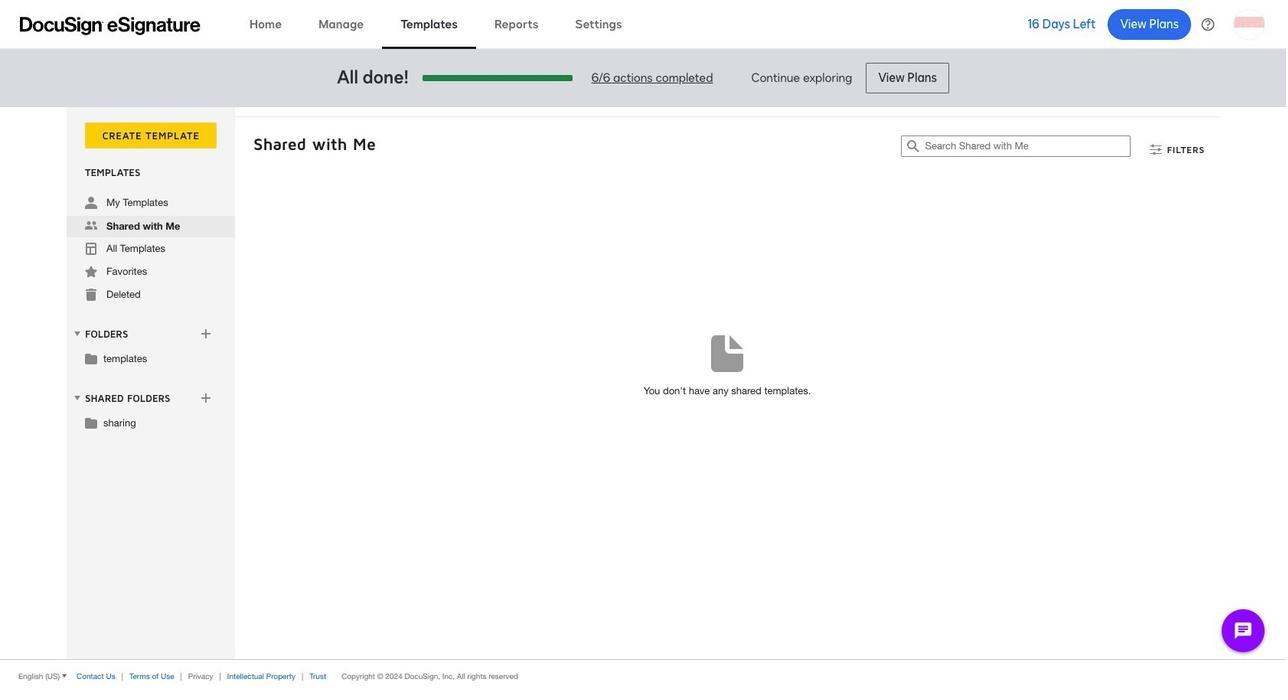 Task type: locate. For each thing, give the bounding box(es) containing it.
your uploaded profile image image
[[1235, 9, 1265, 39]]

1 folder image from the top
[[85, 352, 97, 365]]

1 vertical spatial folder image
[[85, 417, 97, 429]]

Search Shared with Me text field
[[926, 136, 1131, 156]]

folder image
[[85, 352, 97, 365], [85, 417, 97, 429]]

0 vertical spatial folder image
[[85, 352, 97, 365]]

folder image for view shared folders image
[[85, 417, 97, 429]]

star filled image
[[85, 266, 97, 278]]

view folders image
[[71, 328, 83, 340]]

2 folder image from the top
[[85, 417, 97, 429]]



Task type: vqa. For each thing, say whether or not it's contained in the screenshot.
trash image
yes



Task type: describe. For each thing, give the bounding box(es) containing it.
view shared folders image
[[71, 392, 83, 404]]

user image
[[85, 197, 97, 209]]

shared image
[[85, 220, 97, 232]]

trash image
[[85, 289, 97, 301]]

more info region
[[0, 659, 1287, 692]]

folder image for the view folders icon
[[85, 352, 97, 365]]

templates image
[[85, 243, 97, 255]]

docusign esignature image
[[20, 16, 201, 35]]

secondary navigation region
[[67, 107, 1224, 659]]



